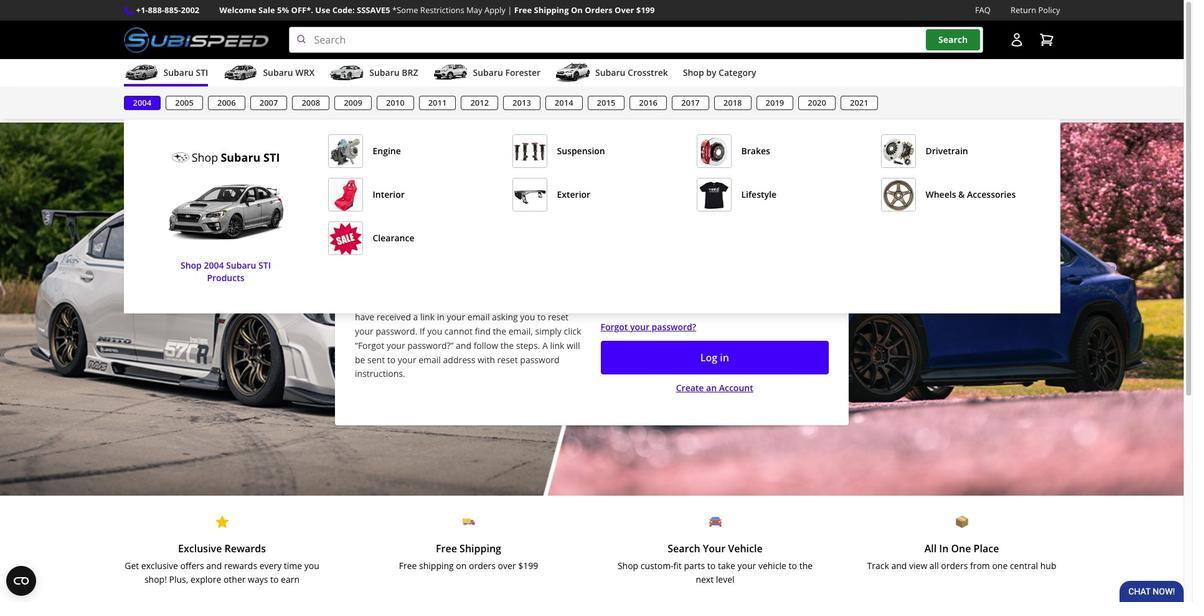 Task type: locate. For each thing, give the bounding box(es) containing it.
engine
[[373, 145, 401, 157]]

you right every
[[304, 560, 319, 572]]

2020
[[808, 97, 826, 108]]

0 horizontal spatial on
[[403, 245, 416, 259]]

subaru forester button
[[433, 62, 541, 87]]

1 vertical spatial email
[[419, 354, 441, 366]]

0 horizontal spatial $199
[[518, 560, 538, 572]]

0 horizontal spatial time
[[284, 560, 302, 572]]

search vehicle image
[[709, 516, 721, 528]]

link right a
[[550, 340, 564, 352]]

0 vertical spatial account
[[454, 216, 513, 237]]

search
[[939, 34, 968, 46], [668, 542, 700, 556]]

shop for shop 2004 subaru sti products
[[181, 260, 202, 272]]

brakes link
[[697, 135, 861, 169]]

next
[[696, 574, 714, 586]]

reset
[[355, 297, 376, 309], [548, 312, 569, 323], [497, 354, 518, 366]]

asking
[[492, 312, 518, 323]]

brakes and brake accessories for your subaru from top brands like stoptech, power stop, hawk, stillen, and more! image
[[697, 135, 731, 169]]

instructions.
[[355, 368, 405, 380]]

your
[[417, 216, 450, 237], [378, 297, 396, 309], [447, 312, 465, 323], [630, 321, 650, 333], [355, 326, 373, 338], [387, 340, 405, 352], [398, 354, 416, 366], [738, 560, 756, 572]]

subispeed logo image
[[124, 27, 269, 53]]

with down follow on the bottom of the page
[[478, 354, 495, 366]]

2 vertical spatial the
[[799, 560, 813, 572]]

wheels & accessories button
[[881, 178, 1045, 212]]

1 horizontal spatial $199
[[636, 4, 655, 16]]

2008 button
[[292, 96, 330, 110]]

subaru up products
[[226, 260, 256, 272]]

shop 2004 subaru sti products link
[[163, 260, 288, 285]]

time inside exclusive rewards get exclusive offers and rewards every time you shop! plus, explore other ways to earn
[[284, 560, 302, 572]]

and left 'view'
[[891, 560, 907, 572]]

1 vertical spatial on
[[456, 560, 467, 572]]

subaru left 'brz'
[[369, 67, 400, 79]]

and up explore at the left of page
[[206, 560, 222, 572]]

your inside forgot your password? log in
[[630, 321, 650, 333]]

0 vertical spatial sti
[[196, 67, 208, 79]]

0 vertical spatial in
[[437, 312, 445, 323]]

time up earn
[[284, 560, 302, 572]]

your right forgot
[[630, 321, 650, 333]]

to up first time on our new site? at the left
[[398, 216, 413, 237]]

1 vertical spatial sti
[[263, 150, 280, 165]]

your down have
[[355, 326, 373, 338]]

products
[[207, 272, 244, 284]]

2014
[[555, 97, 573, 108]]

1 vertical spatial the
[[501, 340, 514, 352]]

2 horizontal spatial and
[[891, 560, 907, 572]]

0 horizontal spatial account
[[454, 216, 513, 237]]

885-
[[164, 4, 181, 16]]

0 horizontal spatial email
[[419, 354, 441, 366]]

with up it
[[477, 283, 494, 295]]

1 horizontal spatial free
[[436, 542, 457, 556]]

your up "received"
[[378, 297, 396, 309]]

0 horizontal spatial search
[[668, 542, 700, 556]]

1 vertical spatial $199
[[518, 560, 538, 572]]

2009
[[344, 97, 362, 108]]

to left access
[[440, 297, 449, 309]]

sti inside shop 2004 subaru sti products
[[259, 260, 271, 272]]

1 vertical spatial link
[[550, 340, 564, 352]]

shop by category button
[[683, 62, 756, 87]]

0 vertical spatial time
[[379, 245, 401, 259]]

follow
[[474, 340, 498, 352]]

email down it
[[468, 312, 490, 323]]

0 vertical spatial free
[[514, 4, 532, 16]]

subaru left wrx on the left
[[263, 67, 293, 79]]

|
[[508, 4, 512, 16]]

2 orders from the left
[[941, 560, 968, 572]]

on right shipping
[[456, 560, 467, 572]]

0 vertical spatial password
[[399, 297, 438, 309]]

new
[[438, 245, 458, 259]]

$199 inside free shipping free shipping on orders over $199
[[518, 560, 538, 572]]

1 vertical spatial shipping
[[460, 542, 501, 556]]

subaru wrx button
[[223, 62, 315, 87]]

sti inside dropdown button
[[196, 67, 208, 79]]

1 horizontal spatial an
[[706, 383, 717, 394]]

off*.
[[291, 4, 313, 16]]

1 horizontal spatial in
[[720, 351, 729, 365]]

shipping
[[419, 560, 454, 572]]

time down clearance
[[379, 245, 401, 259]]

site?
[[460, 245, 482, 259]]

all in one image
[[956, 516, 968, 528]]

1 vertical spatial 2004
[[204, 260, 224, 272]]

the right the vehicle in the bottom right of the page
[[799, 560, 813, 572]]

subaru for subaru forester
[[473, 67, 503, 79]]

subaru sti element
[[0, 87, 1184, 314]]

2 horizontal spatial reset
[[548, 312, 569, 323]]

exclusive
[[141, 560, 178, 572]]

2 vertical spatial sti
[[259, 260, 271, 272]]

email down password?" at the bottom left
[[419, 354, 441, 366]]

offers
[[180, 560, 204, 572]]

0 horizontal spatial orders
[[469, 560, 496, 572]]

password down had
[[399, 297, 438, 309]]

$199 right over
[[518, 560, 538, 572]]

2012
[[470, 97, 489, 108]]

1 vertical spatial account
[[719, 383, 753, 394]]

0 horizontal spatial 2004
[[133, 97, 151, 108]]

0 horizontal spatial and
[[206, 560, 222, 572]]

a subaru sti thumbnail image image
[[124, 64, 158, 82]]

0 horizontal spatial free
[[399, 560, 417, 572]]

on inside free shipping free shipping on orders over $199
[[456, 560, 467, 572]]

engine link
[[328, 135, 492, 169]]

1 horizontal spatial on
[[456, 560, 467, 572]]

0 horizontal spatial an
[[430, 283, 440, 295]]

password down a
[[520, 354, 560, 366]]

password?
[[652, 321, 696, 333]]

an right had
[[430, 283, 440, 295]]

free left shipping
[[399, 560, 417, 572]]

take
[[718, 560, 735, 572]]

0 horizontal spatial in
[[437, 312, 445, 323]]

search button
[[926, 30, 980, 50]]

0 vertical spatial 2004
[[133, 97, 151, 108]]

link right the a
[[420, 312, 435, 323]]

on left our
[[403, 245, 416, 259]]

1 horizontal spatial account
[[719, 383, 753, 394]]

search input field
[[289, 27, 983, 53]]

shop jdm and domestic 1, 2, or 3 piece wheels for your subaru from top brands like advan, volk, weds sport, apex race wheels, and more! image
[[882, 179, 915, 212]]

1 vertical spatial with
[[478, 354, 495, 366]]

subaru for subaru sti
[[163, 67, 194, 79]]

received
[[377, 312, 411, 323]]

shop
[[683, 67, 704, 79], [192, 150, 218, 165], [181, 260, 202, 272], [618, 560, 638, 572]]

place
[[974, 542, 999, 556]]

1 horizontal spatial 2004
[[204, 260, 224, 272]]

to down every
[[270, 574, 279, 586]]

1 horizontal spatial search
[[939, 34, 968, 46]]

1 vertical spatial if
[[420, 326, 425, 338]]

create an account
[[676, 383, 753, 394]]

need
[[534, 283, 554, 295]]

a collage of action shots of vehicles image
[[0, 122, 1184, 496]]

orders left over
[[469, 560, 496, 572]]

search inside search your vehicle shop custom-fit parts to take your vehicle to the next level
[[668, 542, 700, 556]]

to right the vehicle in the bottom right of the page
[[789, 560, 797, 572]]

orders down one
[[941, 560, 968, 572]]

shipping left on
[[534, 4, 569, 16]]

account up "site?" on the left of the page
[[454, 216, 513, 237]]

1 vertical spatial password
[[520, 354, 560, 366]]

password
[[399, 297, 438, 309], [520, 354, 560, 366]]

shop inside search your vehicle shop custom-fit parts to take your vehicle to the next level
[[618, 560, 638, 572]]

create
[[676, 383, 704, 394]]

shop top suspension upgrades, mods, and accessories for your subaru from top brands like fortune auto, bc racing, kw, and more! image
[[513, 135, 546, 169]]

1 vertical spatial search
[[668, 542, 700, 556]]

1 horizontal spatial orders
[[941, 560, 968, 572]]

a subaru wrx thumbnail image image
[[223, 64, 258, 82]]

888-
[[148, 4, 164, 16]]

your down password?" at the bottom left
[[398, 354, 416, 366]]

brakes
[[741, 145, 770, 157]]

reset up have
[[355, 297, 376, 309]]

an
[[430, 283, 440, 295], [706, 383, 717, 394]]

central
[[1010, 560, 1038, 572]]

1 horizontal spatial email
[[468, 312, 490, 323]]

0 horizontal spatial if
[[355, 283, 360, 295]]

free up shipping
[[436, 542, 457, 556]]

your up the cannot
[[447, 312, 465, 323]]

wheels & accessories
[[926, 189, 1016, 201]]

your inside search your vehicle shop custom-fit parts to take your vehicle to the next level
[[738, 560, 756, 572]]

2004 down a subaru sti thumbnail image
[[133, 97, 151, 108]]

in right log
[[720, 351, 729, 365]]

0 vertical spatial email
[[468, 312, 490, 323]]

you down 'again.' at the left of the page
[[520, 312, 535, 323]]

ways
[[248, 574, 268, 586]]

the down the asking
[[493, 326, 506, 338]]

1 horizontal spatial time
[[379, 245, 401, 259]]

account down log in button
[[719, 383, 753, 394]]

your down password.
[[387, 340, 405, 352]]

your
[[703, 542, 726, 556]]

2015 button
[[588, 96, 625, 110]]

subaru up 2005 at the top left of the page
[[163, 67, 194, 79]]

1 orders from the left
[[469, 560, 496, 572]]

0 vertical spatial on
[[403, 245, 416, 259]]

shipping down the shipping icon
[[460, 542, 501, 556]]

2021 button
[[841, 96, 878, 110]]

a subaru forester thumbnail image image
[[433, 64, 468, 82]]

subaru down 2006 dropdown button
[[221, 150, 261, 165]]

and inside all in one place track and view all orders from one central hub
[[891, 560, 907, 572]]

the down email,
[[501, 340, 514, 352]]

2 horizontal spatial free
[[514, 4, 532, 16]]

2004 up products
[[204, 260, 224, 272]]

drivetrain
[[926, 145, 968, 157]]

subaru up 2012
[[473, 67, 503, 79]]

use
[[315, 4, 330, 16]]

reset down steps.
[[497, 354, 518, 366]]

if you already had an account with us, you'll need to reset your password to access it once again. you may have received a link in your email asking you to reset your password. if you cannot find the email, simply click "forgot your password?" and follow the steps. a link will be sent to your email address with reset password instructions.
[[355, 283, 581, 380]]

rewards image
[[216, 516, 228, 528]]

button image
[[1009, 32, 1024, 47]]

shipping
[[534, 4, 569, 16], [460, 542, 501, 556]]

in right the a
[[437, 312, 445, 323]]

and for exclusive rewards
[[206, 560, 222, 572]]

0 horizontal spatial link
[[420, 312, 435, 323]]

sent
[[367, 354, 385, 366]]

search inside button
[[939, 34, 968, 46]]

2019
[[766, 97, 784, 108]]

vehicle
[[728, 542, 763, 556]]

shop for shop by category
[[683, 67, 704, 79]]

0 vertical spatial reset
[[355, 297, 376, 309]]

subaru inside dropdown button
[[163, 67, 194, 79]]

if up have
[[355, 283, 360, 295]]

subaru
[[163, 67, 194, 79], [263, 67, 293, 79], [369, 67, 400, 79], [473, 67, 503, 79], [595, 67, 625, 79], [221, 150, 261, 165], [226, 260, 256, 272]]

a subaru sti image
[[163, 166, 288, 260]]

to
[[398, 216, 413, 237], [556, 283, 565, 295], [440, 297, 449, 309], [537, 312, 546, 323], [387, 354, 396, 366], [707, 560, 716, 572], [789, 560, 797, 572], [270, 574, 279, 586]]

reset down "may"
[[548, 312, 569, 323]]

if up password?" at the bottom left
[[420, 326, 425, 338]]

0 vertical spatial the
[[493, 326, 506, 338]]

0 vertical spatial shipping
[[534, 4, 569, 16]]

subaru up 2015
[[595, 67, 625, 79]]

shop inside shop 2004 subaru sti products
[[181, 260, 202, 272]]

0 vertical spatial search
[[939, 34, 968, 46]]

1 vertical spatial time
[[284, 560, 302, 572]]

subaru brz button
[[330, 62, 418, 87]]

in inside forgot your password? log in
[[720, 351, 729, 365]]

free right |
[[514, 4, 532, 16]]

shop lifestlye accessories like t shirts, sweatshirts, waterbottles, lanyards, phone cases, and more for your subaru lifestyle. image
[[697, 179, 731, 212]]

0 horizontal spatial shipping
[[460, 542, 501, 556]]

1 horizontal spatial reset
[[497, 354, 518, 366]]

subaru inside shop 2004 subaru sti products
[[226, 260, 256, 272]]

by
[[706, 67, 716, 79]]

2004
[[133, 97, 151, 108], [204, 260, 224, 272]]

a subaru crosstrek thumbnail image image
[[556, 64, 590, 82]]

and inside exclusive rewards get exclusive offers and rewards every time you shop! plus, explore other ways to earn
[[206, 560, 222, 572]]

$199 right "over"
[[636, 4, 655, 16]]

"forgot
[[355, 340, 384, 352]]

will
[[567, 340, 580, 352]]

subaru forester
[[473, 67, 541, 79]]

return
[[1011, 4, 1036, 16]]

2013 button
[[503, 96, 540, 110]]

*some
[[392, 4, 418, 16]]

1 vertical spatial in
[[720, 351, 729, 365]]

suspension button
[[512, 135, 677, 169]]

1 vertical spatial an
[[706, 383, 717, 394]]

and up address
[[456, 340, 471, 352]]

2007 button
[[250, 96, 287, 110]]

on
[[571, 4, 583, 16]]

0 vertical spatial an
[[430, 283, 440, 295]]

1 horizontal spatial and
[[456, 340, 471, 352]]

shop inside shop by category dropdown button
[[683, 67, 704, 79]]

an right create
[[706, 383, 717, 394]]

to left take
[[707, 560, 716, 572]]

your down vehicle
[[738, 560, 756, 572]]

wheels
[[926, 189, 956, 201]]

+1-888-885-2002 link
[[136, 4, 199, 17]]

password.
[[376, 326, 417, 338]]

2004 inside shop 2004 subaru sti products
[[204, 260, 224, 272]]

return policy
[[1011, 4, 1060, 16]]

1 vertical spatial free
[[436, 542, 457, 556]]



Task type: vqa. For each thing, say whether or not it's contained in the screenshot.
top the 2004
yes



Task type: describe. For each thing, give the bounding box(es) containing it.
2007
[[260, 97, 278, 108]]

search your vehicle shop custom-fit parts to take your vehicle to the next level
[[618, 542, 813, 586]]

clearance
[[373, 232, 414, 244]]

2018
[[724, 97, 742, 108]]

parts
[[684, 560, 705, 572]]

exterior
[[557, 189, 590, 201]]

Password password field
[[601, 284, 829, 314]]

shipping inside free shipping free shipping on orders over $199
[[460, 542, 501, 556]]

welcome sale 5% off*. use code: sssave5
[[219, 4, 390, 16]]

interior
[[373, 189, 405, 201]]

subaru sti button
[[124, 62, 208, 87]]

restrictions
[[420, 4, 464, 16]]

+1-
[[136, 4, 148, 16]]

be
[[355, 354, 365, 366]]

cannot
[[445, 326, 473, 338]]

rewards
[[225, 542, 266, 556]]

search for search your vehicle shop custom-fit parts to take your vehicle to the next level
[[668, 542, 700, 556]]

clearance link
[[328, 222, 492, 256]]

shop subaru sti
[[192, 150, 280, 165]]

0 vertical spatial $199
[[636, 4, 655, 16]]

sssave5
[[357, 4, 390, 16]]

find
[[475, 326, 491, 338]]

2017 button
[[672, 96, 709, 110]]

in inside the if you already had an account with us, you'll need to reset your password to access it once again. you may have received a link in your email asking you to reset your password. if you cannot find the email, simply click "forgot your password?" and follow the steps. a link will be sent to your email address with reset password instructions.
[[437, 312, 445, 323]]

to up "may"
[[556, 283, 565, 295]]

1 vertical spatial reset
[[548, 312, 569, 323]]

2014 button
[[545, 96, 583, 110]]

main element
[[0, 59, 1184, 314]]

orders inside free shipping free shipping on orders over $199
[[469, 560, 496, 572]]

0 vertical spatial if
[[355, 283, 360, 295]]

and for all in one place
[[891, 560, 907, 572]]

create an account link
[[676, 383, 753, 395]]

first
[[355, 245, 376, 259]]

1 horizontal spatial if
[[420, 326, 425, 338]]

view
[[909, 560, 927, 572]]

one
[[951, 542, 971, 556]]

to down you
[[537, 312, 546, 323]]

apply
[[484, 4, 506, 16]]

0 vertical spatial link
[[420, 312, 435, 323]]

a
[[542, 340, 548, 352]]

interior button
[[328, 178, 492, 212]]

level
[[716, 574, 735, 586]]

0 vertical spatial with
[[477, 283, 494, 295]]

2011
[[428, 97, 447, 108]]

again.
[[509, 297, 533, 309]]

2002
[[181, 4, 199, 16]]

shop all your interior upgrades, mods, and accessories for your subaru from top brands like olm, nrg, sparco, oem jdm subaru parts, and more image
[[329, 179, 362, 212]]

subaru logo image
[[172, 149, 189, 166]]

login
[[355, 216, 394, 237]]

2 vertical spatial reset
[[497, 354, 518, 366]]

suspension link
[[512, 135, 677, 169]]

drivetrain for your subaru. if you're looking for a clutch replacement or upgrade, fuel lines, flex fuel conversion look here for all your drivetrain needs for your subaru image
[[882, 135, 915, 169]]

other
[[224, 574, 246, 586]]

wrx
[[295, 67, 315, 79]]

shipping image
[[462, 516, 475, 528]]

explore
[[191, 574, 221, 586]]

forgot your password? link
[[601, 321, 829, 334]]

2019 button
[[756, 96, 794, 110]]

from body kits, front lips, to tail lights, headlights, and more shop top exterior brands for your subaru from maxton design, olm, subispeed, apr, valenti, and more image
[[513, 179, 546, 212]]

exclusive rewards get exclusive offers and rewards every time you shop! plus, explore other ways to earn
[[125, 542, 319, 586]]

to inside exclusive rewards get exclusive offers and rewards every time you shop! plus, explore other ways to earn
[[270, 574, 279, 586]]

us,
[[497, 283, 508, 295]]

search for search
[[939, 34, 968, 46]]

&
[[958, 189, 965, 201]]

brz
[[402, 67, 418, 79]]

over
[[498, 560, 516, 572]]

2005
[[175, 97, 194, 108]]

2011 button
[[419, 96, 456, 110]]

drivetrain link
[[881, 135, 1045, 169]]

faq link
[[975, 4, 991, 17]]

plus,
[[169, 574, 188, 586]]

you left already
[[363, 283, 378, 295]]

suspension
[[557, 145, 605, 157]]

2016 button
[[630, 96, 667, 110]]

exterior link
[[512, 178, 677, 212]]

2010 button
[[377, 96, 414, 110]]

track
[[867, 560, 889, 572]]

once
[[487, 297, 507, 309]]

the inside search your vehicle shop custom-fit parts to take your vehicle to the next level
[[799, 560, 813, 572]]

2010
[[386, 97, 405, 108]]

your up our
[[417, 216, 450, 237]]

shop engine car parts and accessories for your subaru from top brands like cobb, iag, perrin, factionfab, grimmspeed, and more! image
[[329, 135, 362, 169]]

interior link
[[328, 178, 492, 212]]

lifestyle
[[741, 189, 777, 201]]

one
[[992, 560, 1008, 572]]

you inside exclusive rewards get exclusive offers and rewards every time you shop! plus, explore other ways to earn
[[304, 560, 319, 572]]

0 horizontal spatial reset
[[355, 297, 376, 309]]

subaru for subaru brz
[[369, 67, 400, 79]]

faq
[[975, 4, 991, 16]]

*some restrictions may apply | free shipping on orders over $199
[[392, 4, 655, 16]]

to right sent
[[387, 354, 396, 366]]

1 horizontal spatial password
[[520, 354, 560, 366]]

2017
[[681, 97, 700, 108]]

you'll
[[511, 283, 531, 295]]

forgot
[[601, 321, 628, 333]]

shop 2004 subaru sti products button
[[163, 260, 288, 285]]

Email Address text field
[[601, 232, 829, 262]]

you
[[536, 297, 551, 309]]

our
[[418, 245, 435, 259]]

shop!
[[144, 574, 167, 586]]

+1-888-885-2002
[[136, 4, 199, 16]]

may
[[553, 297, 571, 309]]

0 horizontal spatial password
[[399, 297, 438, 309]]

subaru for subaru crosstrek
[[595, 67, 625, 79]]

had
[[412, 283, 428, 295]]

shop for shop subaru sti
[[192, 150, 218, 165]]

you up password?" at the bottom left
[[427, 326, 442, 338]]

lifestyle link
[[697, 178, 861, 212]]

shop 2004 subaru sti products
[[181, 260, 271, 284]]

engine button
[[328, 135, 492, 169]]

access
[[451, 297, 477, 309]]

subaru crosstrek
[[595, 67, 668, 79]]

1 horizontal spatial shipping
[[534, 4, 569, 16]]

get
[[125, 560, 139, 572]]

earn
[[281, 574, 300, 586]]

open widget image
[[6, 567, 36, 597]]

have
[[355, 312, 374, 323]]

log
[[700, 351, 717, 365]]

2 vertical spatial free
[[399, 560, 417, 572]]

an inside the if you already had an account with us, you'll need to reset your password to access it once again. you may have received a link in your email asking you to reset your password. if you cannot find the email, simply click "forgot your password?" and follow the steps. a link will be sent to your email address with reset password instructions.
[[430, 283, 440, 295]]

and inside the if you already had an account with us, you'll need to reset your password to access it once again. you may have received a link in your email asking you to reset your password. if you cannot find the email, simply click "forgot your password?" and follow the steps. a link will be sent to your email address with reset password instructions.
[[456, 340, 471, 352]]

subaru brz
[[369, 67, 418, 79]]

a subaru brz thumbnail image image
[[330, 64, 364, 82]]

2006 button
[[208, 96, 245, 110]]

accessories
[[967, 189, 1016, 201]]

2004 inside dropdown button
[[133, 97, 151, 108]]

2009 button
[[335, 96, 372, 110]]

shop clearance items for big savings for your subaru on subispeed image
[[329, 222, 362, 256]]

forester
[[505, 67, 541, 79]]

subaru for subaru wrx
[[263, 67, 293, 79]]

login to your account
[[355, 216, 513, 237]]

1 horizontal spatial link
[[550, 340, 564, 352]]

orders inside all in one place track and view all orders from one central hub
[[941, 560, 968, 572]]



